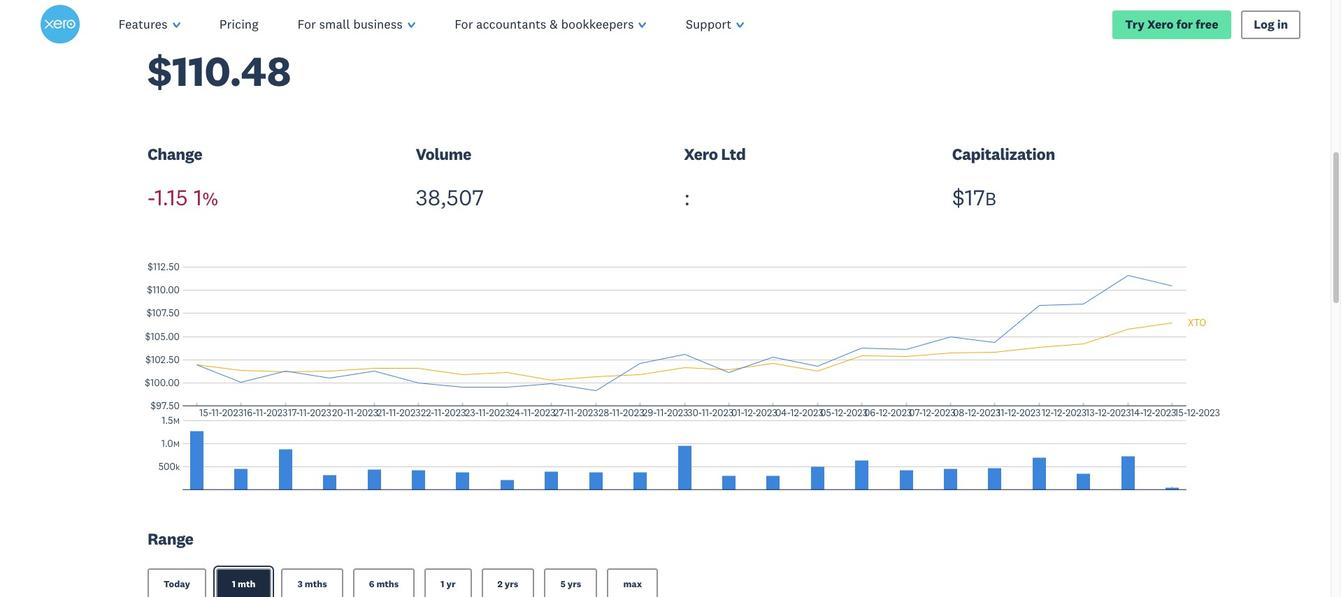 Task type: describe. For each thing, give the bounding box(es) containing it.
1 for 1 . 5 m
[[162, 415, 165, 428]]

. for $ 105 . 00
[[166, 331, 168, 344]]

13 11- from the left
[[997, 407, 1008, 420]]

for for for accountants & bookkeepers
[[455, 16, 473, 32]]

range
[[148, 529, 193, 550]]

m for 0
[[173, 440, 180, 450]]

06-
[[864, 407, 879, 420]]

1 right 15
[[194, 183, 202, 211]]

max
[[623, 579, 642, 591]]

yrs for 5 yrs
[[568, 579, 581, 591]]

$ 97 . 50
[[150, 400, 180, 413]]

accountants
[[476, 16, 547, 32]]

1 . 15 1 %
[[155, 183, 218, 211]]

8 12- from the left
[[1042, 407, 1054, 420]]

. for $ 110 . 48
[[230, 45, 241, 97]]

volume
[[416, 144, 471, 165]]

. up 500
[[165, 438, 167, 451]]

3
[[298, 579, 303, 591]]

$ 107 . 50
[[146, 307, 180, 320]]

3 2023 from the left
[[310, 407, 331, 420]]

for accountants & bookkeepers
[[455, 16, 634, 32]]

1 . 5 m
[[162, 415, 180, 428]]

7 2023 from the left
[[489, 407, 511, 420]]

30-
[[687, 407, 702, 420]]

$ 110 . 00
[[147, 284, 180, 297]]

6 2023 from the left
[[445, 407, 466, 420]]

k
[[175, 463, 180, 473]]

free
[[1196, 16, 1219, 32]]

04-
[[776, 407, 791, 420]]

for
[[1177, 16, 1193, 32]]

2 11- from the left
[[256, 407, 267, 420]]

00 for $ 100 . 00
[[168, 377, 180, 390]]

$ 100 . 00
[[145, 377, 180, 390]]

21-
[[377, 407, 389, 420]]

features button
[[99, 0, 200, 49]]

17-
[[288, 407, 299, 420]]

29-
[[643, 407, 657, 420]]

1 for 1 . 15 1 %
[[155, 183, 162, 211]]

log in link
[[1241, 10, 1301, 39]]

$ 17 b
[[952, 183, 997, 211]]

8 2023 from the left
[[534, 407, 556, 420]]

14-
[[1131, 407, 1144, 420]]

38,507
[[416, 183, 484, 211]]

4 11- from the left
[[346, 407, 357, 420]]

:
[[684, 183, 690, 211]]

bookkeepers
[[561, 16, 634, 32]]

support button
[[666, 0, 764, 49]]

today
[[164, 579, 190, 591]]

2 12- from the left
[[790, 407, 803, 420]]

$ 102 . 50
[[145, 354, 180, 367]]

. for $ 102 . 50
[[166, 354, 169, 367]]

5 yrs button
[[544, 569, 598, 598]]

01-
[[732, 407, 744, 420]]

0 vertical spatial 5
[[168, 415, 173, 428]]

xero inside try xero for free link
[[1148, 16, 1174, 32]]

$ for $ 102 . 50
[[145, 354, 151, 367]]

14 2023 from the left
[[802, 407, 824, 420]]

2 yrs
[[498, 579, 519, 591]]

log
[[1254, 16, 1275, 32]]

00 for $ 105 . 00
[[168, 331, 180, 344]]

in
[[1278, 16, 1288, 32]]

$ for $ 97 . 50
[[150, 400, 156, 413]]

50 for $ 112 . 50
[[169, 261, 180, 274]]

17 2023 from the left
[[935, 407, 956, 420]]

12 12- from the left
[[1187, 407, 1199, 420]]

$ 112 . 50
[[148, 261, 180, 274]]

17
[[965, 183, 985, 211]]

4 2023 from the left
[[357, 407, 378, 420]]

50 for $ 107 . 50
[[169, 307, 180, 320]]

try xero for free
[[1126, 16, 1219, 32]]

20-
[[332, 407, 346, 420]]

3 12- from the left
[[835, 407, 847, 420]]

2 yrs button
[[482, 569, 535, 598]]

1 2023 from the left
[[222, 407, 243, 420]]

$ for $ 110 . 00
[[147, 284, 153, 297]]

3 mths button
[[281, 569, 343, 598]]

xto
[[1188, 317, 1207, 329]]

1 for 1 yr
[[441, 579, 444, 591]]

try xero for free link
[[1113, 10, 1232, 39]]

1 yr
[[441, 579, 456, 591]]

3 mths
[[298, 579, 327, 591]]

6 mths button
[[353, 569, 415, 598]]

110 for 00
[[153, 284, 166, 297]]

16-
[[243, 407, 256, 420]]

00 for $ 110 . 00
[[168, 284, 180, 297]]

1 12- from the left
[[744, 407, 756, 420]]

18 2023 from the left
[[980, 407, 1001, 420]]

27-
[[554, 407, 567, 420]]

10 2023 from the left
[[623, 407, 644, 420]]

105
[[151, 331, 166, 344]]

%
[[202, 188, 218, 211]]

for small business button
[[278, 0, 435, 49]]

19 2023 from the left
[[1020, 407, 1041, 420]]

. for $ 97 . 50
[[166, 400, 169, 413]]

08-
[[953, 407, 968, 420]]

2
[[498, 579, 503, 591]]

1 mth
[[232, 579, 256, 591]]

500 k
[[158, 461, 180, 474]]

xero ltd
[[684, 144, 746, 165]]

today button
[[148, 569, 206, 598]]

log in
[[1254, 16, 1288, 32]]

mths for 3 mths
[[305, 579, 327, 591]]

$ 110 . 48
[[148, 45, 291, 97]]

$ for $ 105 . 00
[[145, 331, 151, 344]]

small
[[319, 16, 350, 32]]

yrs for 2 yrs
[[505, 579, 519, 591]]



Task type: vqa. For each thing, say whether or not it's contained in the screenshot.
a
no



Task type: locate. For each thing, give the bounding box(es) containing it.
11- right 08-
[[997, 407, 1008, 420]]

6 mths
[[369, 579, 399, 591]]

1 vertical spatial 00
[[168, 331, 180, 344]]

for small business
[[298, 16, 403, 32]]

for left accountants
[[455, 16, 473, 32]]

50
[[169, 261, 180, 274], [169, 307, 180, 320], [169, 354, 180, 367], [169, 400, 180, 413]]

$ up 100
[[145, 354, 151, 367]]

2 15- from the left
[[1175, 407, 1187, 420]]

7 12- from the left
[[1008, 407, 1020, 420]]

15- right 14- at the bottom of the page
[[1175, 407, 1187, 420]]

12-
[[744, 407, 756, 420], [790, 407, 803, 420], [835, 407, 847, 420], [879, 407, 891, 420], [923, 407, 935, 420], [968, 407, 980, 420], [1008, 407, 1020, 420], [1042, 407, 1054, 420], [1054, 407, 1066, 420], [1098, 407, 1110, 420], [1144, 407, 1156, 420], [1187, 407, 1199, 420]]

1 vertical spatial xero
[[684, 144, 718, 165]]

. up $ 102 . 50
[[166, 331, 168, 344]]

$ up $ 110 . 00
[[148, 261, 153, 274]]

1 left "mth"
[[232, 579, 236, 591]]

16 2023 from the left
[[891, 407, 912, 420]]

1 left 0
[[161, 438, 165, 451]]

1 11- from the left
[[212, 407, 222, 420]]

0 horizontal spatial 5
[[168, 415, 173, 428]]

05-
[[820, 407, 835, 420]]

1 for 1 mth
[[232, 579, 236, 591]]

2 00 from the top
[[168, 331, 180, 344]]

9 12- from the left
[[1054, 407, 1066, 420]]

2 mths from the left
[[377, 579, 399, 591]]

2 m from the top
[[173, 440, 180, 450]]

try
[[1126, 16, 1145, 32]]

1 vertical spatial m
[[173, 440, 180, 450]]

m up k at the left of the page
[[173, 440, 180, 450]]

for left small
[[298, 16, 316, 32]]

1 horizontal spatial xero
[[1148, 16, 1174, 32]]

$ left b
[[952, 183, 965, 211]]

00 right 100
[[168, 377, 180, 390]]

3 11- from the left
[[299, 407, 310, 420]]

107
[[152, 307, 166, 320]]

. down change
[[162, 183, 167, 211]]

1 horizontal spatial yrs
[[568, 579, 581, 591]]

1
[[155, 183, 162, 211], [194, 183, 202, 211], [162, 415, 165, 428], [161, 438, 165, 451], [232, 579, 236, 591], [441, 579, 444, 591]]

$ up $ 102 . 50
[[145, 331, 151, 344]]

mths
[[305, 579, 327, 591], [377, 579, 399, 591]]

1 for 1 . 0 m
[[161, 438, 165, 451]]

15
[[167, 183, 188, 211]]

5 down "$ 97 . 50"
[[168, 415, 173, 428]]

. up the '1 . 5 m'
[[166, 400, 169, 413]]

1 50 from the top
[[169, 261, 180, 274]]

5 2023 from the left
[[400, 407, 421, 420]]

2 yrs from the left
[[568, 579, 581, 591]]

5 inside button
[[560, 579, 566, 591]]

$ for $ 112 . 50
[[148, 261, 153, 274]]

9 11- from the left
[[567, 407, 577, 420]]

0 horizontal spatial yrs
[[505, 579, 519, 591]]

1 yrs from the left
[[505, 579, 519, 591]]

112
[[153, 261, 166, 274]]

1 mths from the left
[[305, 579, 327, 591]]

0
[[167, 438, 173, 451]]

yrs inside button
[[568, 579, 581, 591]]

for for for small business
[[298, 16, 316, 32]]

110 down price
[[172, 45, 230, 97]]

21 2023 from the left
[[1110, 407, 1131, 420]]

6 12- from the left
[[968, 407, 980, 420]]

pricing link
[[200, 0, 278, 49]]

6
[[369, 579, 374, 591]]

for
[[298, 16, 316, 32], [455, 16, 473, 32]]

10 11- from the left
[[612, 407, 623, 420]]

11 2023 from the left
[[667, 407, 689, 420]]

m inside 1 . 0 m
[[173, 440, 180, 450]]

11- left '22-'
[[389, 407, 400, 420]]

11-
[[212, 407, 222, 420], [256, 407, 267, 420], [299, 407, 310, 420], [346, 407, 357, 420], [389, 407, 400, 420], [434, 407, 445, 420], [479, 407, 489, 420], [524, 407, 534, 420], [567, 407, 577, 420], [612, 407, 623, 420], [657, 407, 667, 420], [702, 407, 713, 420], [997, 407, 1008, 420]]

1 mth button
[[216, 569, 272, 598]]

1 vertical spatial 5
[[560, 579, 566, 591]]

24-
[[510, 407, 524, 420]]

1 inside 1 yr button
[[441, 579, 444, 591]]

0 vertical spatial 00
[[168, 284, 180, 297]]

100
[[150, 377, 166, 390]]

0 horizontal spatial mths
[[305, 579, 327, 591]]

11- left 20-
[[299, 407, 310, 420]]

$ up 105
[[146, 307, 152, 320]]

0 horizontal spatial xero
[[684, 144, 718, 165]]

support
[[686, 16, 732, 32]]

$
[[148, 45, 172, 97], [952, 183, 965, 211], [148, 261, 153, 274], [147, 284, 153, 297], [146, 307, 152, 320], [145, 331, 151, 344], [145, 354, 151, 367], [145, 377, 150, 390], [150, 400, 156, 413]]

12 2023 from the left
[[713, 407, 734, 420]]

for accountants & bookkeepers button
[[435, 0, 666, 49]]

max button
[[607, 569, 658, 598]]

12 11- from the left
[[702, 407, 713, 420]]

23-
[[465, 407, 479, 420]]

1 down "$ 97 . 50"
[[162, 415, 165, 428]]

15- right the '1 . 5 m'
[[199, 407, 212, 420]]

xero left for at the right of the page
[[1148, 16, 1174, 32]]

1 vertical spatial 110
[[153, 284, 166, 297]]

11- left 01-
[[702, 407, 713, 420]]

1 yr button
[[425, 569, 472, 598]]

50 for $ 102 . 50
[[169, 354, 180, 367]]

11- left 30-
[[657, 407, 667, 420]]

xero homepage image
[[40, 5, 79, 44]]

1 m from the top
[[173, 417, 180, 427]]

110 up '107'
[[153, 284, 166, 297]]

5
[[168, 415, 173, 428], [560, 579, 566, 591]]

9 2023 from the left
[[577, 407, 599, 420]]

. for $ 112 . 50
[[166, 261, 169, 274]]

$ for $ 100 . 00
[[145, 377, 150, 390]]

m
[[173, 417, 180, 427], [173, 440, 180, 450]]

yr
[[447, 579, 456, 591]]

1 left 15
[[155, 183, 162, 211]]

business
[[353, 16, 403, 32]]

8 11- from the left
[[524, 407, 534, 420]]

5 12- from the left
[[923, 407, 935, 420]]

11- left 29-
[[612, 407, 623, 420]]

4 50 from the top
[[169, 400, 180, 413]]

2 50 from the top
[[169, 307, 180, 320]]

15-11-2023 16-11-2023 17-11-2023 20-11-2023 21-11-2023 22-11-2023 23-11-2023 24-11-2023 27-11-2023 28-11-2023 29-11-2023 30-11-2023 01-12-2023 04-12-2023 05-12-2023 06-12-2023 07-12-2023 08-12-2023 11-12-2023 12-12-2023 13-12-2023 14-12-2023 15-12-2023
[[199, 407, 1220, 420]]

13-
[[1086, 407, 1098, 420]]

mths for 6 mths
[[377, 579, 399, 591]]

1 horizontal spatial mths
[[377, 579, 399, 591]]

1 15- from the left
[[199, 407, 212, 420]]

$ down 100
[[150, 400, 156, 413]]

$ for $ 17 b
[[952, 183, 965, 211]]

&
[[550, 16, 558, 32]]

28-
[[599, 407, 612, 420]]

2 2023 from the left
[[267, 407, 288, 420]]

5 11- from the left
[[389, 407, 400, 420]]

1 left yr
[[441, 579, 444, 591]]

00 down '$ 112 . 50'
[[168, 284, 180, 297]]

for inside for accountants & bookkeepers dropdown button
[[455, 16, 473, 32]]

15 2023 from the left
[[847, 407, 868, 420]]

23 2023 from the left
[[1199, 407, 1220, 420]]

0 horizontal spatial 15-
[[199, 407, 212, 420]]

.
[[230, 45, 241, 97], [162, 183, 167, 211], [166, 261, 169, 274], [166, 284, 168, 297], [166, 307, 169, 320], [166, 331, 168, 344], [166, 354, 169, 367], [166, 377, 168, 390], [166, 400, 169, 413], [165, 415, 168, 428], [165, 438, 167, 451]]

50 right 102
[[169, 354, 180, 367]]

1 00 from the top
[[168, 284, 180, 297]]

07-
[[909, 407, 923, 420]]

$ for $ 110 . 48
[[148, 45, 172, 97]]

1 inside 1 mth button
[[232, 579, 236, 591]]

50 right '107'
[[169, 307, 180, 320]]

xero
[[1148, 16, 1174, 32], [684, 144, 718, 165]]

5 right 2 yrs
[[560, 579, 566, 591]]

mth
[[238, 579, 256, 591]]

b
[[985, 188, 997, 211]]

. down "$ 97 . 50"
[[165, 415, 168, 428]]

for inside for small business dropdown button
[[298, 16, 316, 32]]

00
[[168, 284, 180, 297], [168, 331, 180, 344], [168, 377, 180, 390]]

110 for 48
[[172, 45, 230, 97]]

48
[[241, 45, 291, 97]]

pricing
[[219, 16, 258, 32]]

50 for $ 97 . 50
[[169, 400, 180, 413]]

1 horizontal spatial 5
[[560, 579, 566, 591]]

11- left "16-"
[[212, 407, 222, 420]]

20 2023 from the left
[[1066, 407, 1087, 420]]

1 . 0 m
[[161, 438, 180, 451]]

features
[[119, 16, 168, 32]]

mths inside 6 mths button
[[377, 579, 399, 591]]

mths inside 3 mths button
[[305, 579, 327, 591]]

. down pricing
[[230, 45, 241, 97]]

1 horizontal spatial for
[[455, 16, 473, 32]]

11- left 28-
[[567, 407, 577, 420]]

7 11- from the left
[[479, 407, 489, 420]]

mths right 3
[[305, 579, 327, 591]]

0 vertical spatial m
[[173, 417, 180, 427]]

11 12- from the left
[[1144, 407, 1156, 420]]

4 12- from the left
[[879, 407, 891, 420]]

50 right 97 on the left bottom
[[169, 400, 180, 413]]

50 right 112
[[169, 261, 180, 274]]

$ for $ 107 . 50
[[146, 307, 152, 320]]

110
[[172, 45, 230, 97], [153, 284, 166, 297]]

1 for from the left
[[298, 16, 316, 32]]

m inside the '1 . 5 m'
[[173, 417, 180, 427]]

$ 105 . 00
[[145, 331, 180, 344]]

m for 5
[[173, 417, 180, 427]]

. for $ 107 . 50
[[166, 307, 169, 320]]

11- left "17-" on the left
[[256, 407, 267, 420]]

. down $ 105 . 00
[[166, 354, 169, 367]]

0 horizontal spatial for
[[298, 16, 316, 32]]

m down "$ 97 . 50"
[[173, 417, 180, 427]]

2 for from the left
[[455, 16, 473, 32]]

0 horizontal spatial 110
[[153, 284, 166, 297]]

3 00 from the top
[[168, 377, 180, 390]]

ltd
[[721, 144, 746, 165]]

3 50 from the top
[[169, 354, 180, 367]]

xero left 'ltd'
[[684, 144, 718, 165]]

capitalization
[[952, 144, 1055, 165]]

500
[[158, 461, 175, 474]]

13 2023 from the left
[[756, 407, 777, 420]]

22-
[[421, 407, 434, 420]]

22 2023 from the left
[[1156, 407, 1177, 420]]

11- left 21-
[[346, 407, 357, 420]]

mths right 6
[[377, 579, 399, 591]]

11- left 23-
[[434, 407, 445, 420]]

. for $ 100 . 00
[[166, 377, 168, 390]]

. up "$ 97 . 50"
[[166, 377, 168, 390]]

00 right 105
[[168, 331, 180, 344]]

6 11- from the left
[[434, 407, 445, 420]]

change
[[148, 144, 202, 165]]

102
[[151, 354, 166, 367]]

price
[[148, 16, 185, 37]]

0 vertical spatial xero
[[1148, 16, 1174, 32]]

11- left 27-
[[524, 407, 534, 420]]

. down $ 110 . 00
[[166, 307, 169, 320]]

yrs inside button
[[505, 579, 519, 591]]

0 vertical spatial 110
[[172, 45, 230, 97]]

. for $ 110 . 00
[[166, 284, 168, 297]]

10 12- from the left
[[1098, 407, 1110, 420]]

11 11- from the left
[[657, 407, 667, 420]]

1 horizontal spatial 15-
[[1175, 407, 1187, 420]]

2 vertical spatial 00
[[168, 377, 180, 390]]

$ down price
[[148, 45, 172, 97]]

$ down $ 102 . 50
[[145, 377, 150, 390]]

yrs left max
[[568, 579, 581, 591]]

yrs right 2 at bottom left
[[505, 579, 519, 591]]

11- left the 24-
[[479, 407, 489, 420]]

97
[[156, 400, 166, 413]]

1 horizontal spatial 110
[[172, 45, 230, 97]]

$ up '107'
[[147, 284, 153, 297]]

5 yrs
[[560, 579, 581, 591]]

. down '$ 112 . 50'
[[166, 284, 168, 297]]

yrs
[[505, 579, 519, 591], [568, 579, 581, 591]]

. up $ 110 . 00
[[166, 261, 169, 274]]



